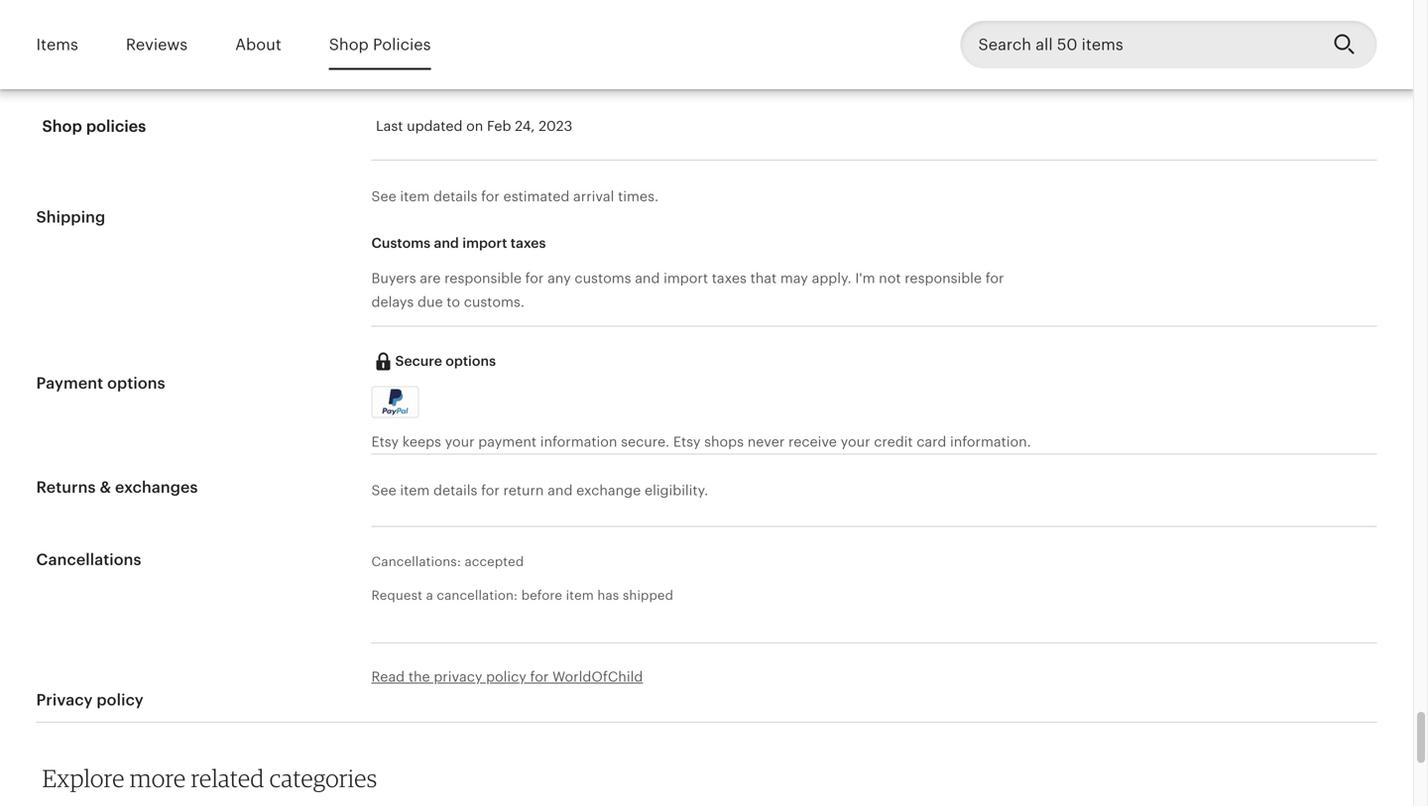 Task type: describe. For each thing, give the bounding box(es) containing it.
read the privacy policy for worldofchild
[[371, 669, 643, 685]]

options for payment options
[[107, 374, 165, 392]]

customs
[[575, 270, 631, 286]]

accepted
[[465, 554, 524, 569]]

are
[[420, 270, 441, 286]]

paypal image
[[374, 389, 416, 415]]

any
[[548, 270, 571, 286]]

items link
[[36, 22, 78, 68]]

reviews
[[126, 36, 188, 53]]

2 etsy from the left
[[673, 434, 701, 450]]

exchanges
[[115, 478, 198, 496]]

return
[[503, 482, 544, 498]]

for inside read the privacy policy for worldofchild button
[[530, 669, 549, 685]]

privacy policy
[[36, 691, 144, 709]]

for for see item details for return and exchange eligibility.
[[481, 482, 500, 498]]

shop for shop policies
[[329, 36, 369, 53]]

to
[[447, 294, 460, 310]]

keeps
[[402, 434, 441, 450]]

see for see item details for return and exchange eligibility.
[[371, 482, 396, 498]]

24,
[[515, 118, 535, 134]]

updated
[[407, 118, 463, 134]]

receive
[[788, 434, 837, 450]]

read
[[371, 669, 405, 685]]

privacy
[[434, 669, 482, 685]]

information
[[540, 434, 617, 450]]

feb
[[487, 118, 511, 134]]

secure options
[[395, 353, 496, 369]]

1 your from the left
[[445, 434, 475, 450]]

the
[[408, 669, 430, 685]]

1 vertical spatial policy
[[97, 691, 144, 709]]

shop policies
[[329, 36, 431, 53]]

explore
[[42, 763, 125, 793]]

buyers are responsible for any customs and import taxes that may apply. i'm not responsible for delays due to customs.
[[371, 270, 1004, 310]]

etsy keeps your payment information secure. etsy shops never receive your credit card information.
[[371, 434, 1031, 450]]

cancellations
[[36, 551, 141, 569]]

Search all 50 items text field
[[961, 21, 1318, 68]]

0 vertical spatial and
[[434, 235, 459, 251]]

policies
[[86, 117, 146, 135]]

see for see item details for estimated arrival times.
[[371, 188, 396, 204]]

i'm
[[855, 270, 875, 286]]

shipping
[[36, 208, 105, 226]]

taxes inside the buyers are responsible for any customs and import taxes that may apply. i'm not responsible for delays due to customs.
[[712, 270, 747, 286]]

details for estimated
[[433, 188, 477, 204]]

privacy
[[36, 691, 93, 709]]

card
[[917, 434, 946, 450]]

before
[[521, 588, 562, 603]]

details for return
[[433, 482, 477, 498]]

policies
[[373, 36, 431, 53]]

and inside the buyers are responsible for any customs and import taxes that may apply. i'm not responsible for delays due to customs.
[[635, 270, 660, 286]]

about link
[[235, 22, 281, 68]]

items
[[36, 36, 78, 53]]

due
[[418, 294, 443, 310]]

request
[[371, 588, 422, 603]]

categories
[[270, 763, 377, 793]]

2023
[[539, 118, 572, 134]]

shop for shop policies
[[42, 117, 82, 135]]

1 horizontal spatial and
[[548, 482, 573, 498]]

customs and import taxes
[[371, 235, 546, 251]]

2 responsible from the left
[[905, 270, 982, 286]]

cancellations:
[[371, 554, 461, 569]]

estimated
[[503, 188, 570, 204]]

explore more related categories
[[42, 763, 377, 793]]



Task type: locate. For each thing, give the bounding box(es) containing it.
0 horizontal spatial shop
[[42, 117, 82, 135]]

0 horizontal spatial your
[[445, 434, 475, 450]]

customs.
[[464, 294, 525, 310]]

arrival
[[573, 188, 614, 204]]

0 vertical spatial see
[[371, 188, 396, 204]]

options right secure
[[446, 353, 496, 369]]

0 vertical spatial shop
[[329, 36, 369, 53]]

item down keeps
[[400, 482, 430, 498]]

information.
[[950, 434, 1031, 450]]

see up cancellations:
[[371, 482, 396, 498]]

1 horizontal spatial policy
[[486, 669, 526, 685]]

1 horizontal spatial etsy
[[673, 434, 701, 450]]

2 vertical spatial and
[[548, 482, 573, 498]]

secure.
[[621, 434, 670, 450]]

1 vertical spatial taxes
[[712, 270, 747, 286]]

about
[[235, 36, 281, 53]]

policy right privacy
[[97, 691, 144, 709]]

0 horizontal spatial policy
[[97, 691, 144, 709]]

last updated on feb 24, 2023
[[376, 118, 572, 134]]

credit
[[874, 434, 913, 450]]

item
[[400, 188, 430, 204], [400, 482, 430, 498], [566, 588, 594, 603]]

1 horizontal spatial taxes
[[712, 270, 747, 286]]

0 horizontal spatial taxes
[[511, 235, 546, 251]]

options right payment
[[107, 374, 165, 392]]

customs
[[371, 235, 431, 251]]

shops
[[704, 434, 744, 450]]

1 see from the top
[[371, 188, 396, 204]]

0 vertical spatial options
[[446, 353, 496, 369]]

policy
[[486, 669, 526, 685], [97, 691, 144, 709]]

2 horizontal spatial and
[[635, 270, 660, 286]]

payment options
[[36, 374, 165, 392]]

2 details from the top
[[433, 482, 477, 498]]

see item details for return and exchange eligibility.
[[371, 482, 708, 498]]

taxes
[[511, 235, 546, 251], [712, 270, 747, 286]]

1 horizontal spatial options
[[446, 353, 496, 369]]

that
[[750, 270, 777, 286]]

1 horizontal spatial import
[[664, 270, 708, 286]]

item up the customs
[[400, 188, 430, 204]]

details down keeps
[[433, 482, 477, 498]]

and up are
[[434, 235, 459, 251]]

taxes left that
[[712, 270, 747, 286]]

item for see item details for estimated arrival times.
[[400, 188, 430, 204]]

details up "customs and import taxes"
[[433, 188, 477, 204]]

buyers
[[371, 270, 416, 286]]

1 etsy from the left
[[371, 434, 399, 450]]

1 vertical spatial import
[[664, 270, 708, 286]]

1 responsible from the left
[[444, 270, 522, 286]]

1 vertical spatial see
[[371, 482, 396, 498]]

import
[[462, 235, 507, 251], [664, 270, 708, 286]]

see up the customs
[[371, 188, 396, 204]]

last
[[376, 118, 403, 134]]

never
[[747, 434, 785, 450]]

options for secure options
[[446, 353, 496, 369]]

2 see from the top
[[371, 482, 396, 498]]

not
[[879, 270, 901, 286]]

on
[[466, 118, 483, 134]]

2 your from the left
[[841, 434, 870, 450]]

1 vertical spatial options
[[107, 374, 165, 392]]

see item details for estimated arrival times.
[[371, 188, 659, 204]]

has
[[597, 588, 619, 603]]

details
[[433, 188, 477, 204], [433, 482, 477, 498]]

shop policies link
[[329, 22, 431, 68]]

your right keeps
[[445, 434, 475, 450]]

exchange
[[576, 482, 641, 498]]

shop policies
[[42, 117, 146, 135]]

shipped
[[623, 588, 673, 603]]

1 vertical spatial item
[[400, 482, 430, 498]]

and right the return
[[548, 482, 573, 498]]

0 vertical spatial import
[[462, 235, 507, 251]]

payment
[[36, 374, 103, 392]]

apply.
[[812, 270, 852, 286]]

responsible right the not
[[905, 270, 982, 286]]

worldofchild
[[552, 669, 643, 685]]

1 vertical spatial shop
[[42, 117, 82, 135]]

etsy left 'shops'
[[673, 434, 701, 450]]

1 horizontal spatial responsible
[[905, 270, 982, 286]]

and right the customs
[[635, 270, 660, 286]]

your
[[445, 434, 475, 450], [841, 434, 870, 450]]

2 vertical spatial item
[[566, 588, 594, 603]]

a
[[426, 588, 433, 603]]

your left credit
[[841, 434, 870, 450]]

cancellations: accepted
[[371, 554, 524, 569]]

etsy
[[371, 434, 399, 450], [673, 434, 701, 450]]

&
[[100, 478, 111, 496]]

0 horizontal spatial etsy
[[371, 434, 399, 450]]

for for see item details for estimated arrival times.
[[481, 188, 500, 204]]

see
[[371, 188, 396, 204], [371, 482, 396, 498]]

0 vertical spatial policy
[[486, 669, 526, 685]]

for for buyers are responsible for any customs and import taxes that may apply. i'm not responsible for delays due to customs.
[[525, 270, 544, 286]]

policy inside button
[[486, 669, 526, 685]]

more
[[130, 763, 186, 793]]

policy right "privacy"
[[486, 669, 526, 685]]

returns
[[36, 478, 96, 496]]

taxes down estimated
[[511, 235, 546, 251]]

import down "see item details for estimated arrival times."
[[462, 235, 507, 251]]

0 vertical spatial item
[[400, 188, 430, 204]]

payment
[[478, 434, 537, 450]]

related
[[191, 763, 264, 793]]

delays
[[371, 294, 414, 310]]

for
[[481, 188, 500, 204], [525, 270, 544, 286], [986, 270, 1004, 286], [481, 482, 500, 498], [530, 669, 549, 685]]

reviews link
[[126, 22, 188, 68]]

and
[[434, 235, 459, 251], [635, 270, 660, 286], [548, 482, 573, 498]]

eligibility.
[[645, 482, 708, 498]]

request a cancellation: before item has shipped
[[371, 588, 673, 603]]

shop
[[329, 36, 369, 53], [42, 117, 82, 135]]

1 details from the top
[[433, 188, 477, 204]]

secure
[[395, 353, 442, 369]]

import inside the buyers are responsible for any customs and import taxes that may apply. i'm not responsible for delays due to customs.
[[664, 270, 708, 286]]

0 vertical spatial details
[[433, 188, 477, 204]]

returns & exchanges
[[36, 478, 198, 496]]

0 horizontal spatial options
[[107, 374, 165, 392]]

etsy left keeps
[[371, 434, 399, 450]]

import left that
[[664, 270, 708, 286]]

0 horizontal spatial responsible
[[444, 270, 522, 286]]

1 horizontal spatial shop
[[329, 36, 369, 53]]

cancellation:
[[437, 588, 518, 603]]

times.
[[618, 188, 659, 204]]

read the privacy policy for worldofchild button
[[371, 667, 643, 687]]

options
[[446, 353, 496, 369], [107, 374, 165, 392]]

responsible
[[444, 270, 522, 286], [905, 270, 982, 286]]

may
[[780, 270, 808, 286]]

0 vertical spatial taxes
[[511, 235, 546, 251]]

item for see item details for return and exchange eligibility.
[[400, 482, 430, 498]]

responsible up customs.
[[444, 270, 522, 286]]

1 horizontal spatial your
[[841, 434, 870, 450]]

item left has
[[566, 588, 594, 603]]

1 vertical spatial details
[[433, 482, 477, 498]]

1 vertical spatial and
[[635, 270, 660, 286]]

0 horizontal spatial and
[[434, 235, 459, 251]]

0 horizontal spatial import
[[462, 235, 507, 251]]



Task type: vqa. For each thing, say whether or not it's contained in the screenshot.
for
yes



